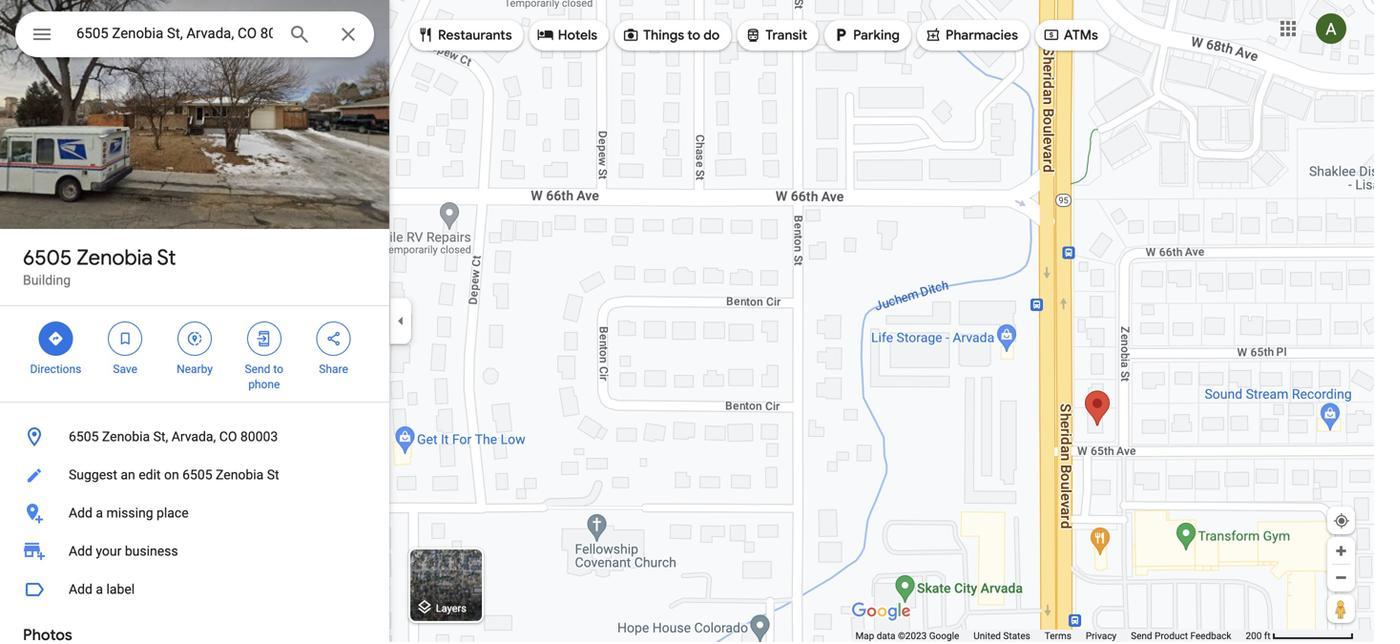 Task type: describe. For each thing, give the bounding box(es) containing it.
add a label
[[69, 582, 135, 597]]

share
[[319, 363, 348, 376]]

states
[[1003, 630, 1031, 642]]

map
[[856, 630, 874, 642]]

 transit
[[745, 24, 807, 45]]

zenobia for st,
[[102, 429, 150, 445]]

st inside 6505 zenobia st building
[[157, 244, 176, 271]]

do
[[704, 27, 720, 44]]

add your business link
[[0, 533, 389, 571]]


[[537, 24, 554, 45]]

nearby
[[177, 363, 213, 376]]

6505 zenobia st main content
[[0, 0, 389, 642]]

to inside  things to do
[[687, 27, 701, 44]]

send for send to phone
[[245, 363, 270, 376]]

things
[[643, 27, 684, 44]]

atms
[[1064, 27, 1098, 44]]

phone
[[248, 378, 280, 391]]

label
[[106, 582, 135, 597]]

google
[[929, 630, 959, 642]]

add for add a label
[[69, 582, 93, 597]]

add a missing place button
[[0, 494, 389, 533]]

add for add a missing place
[[69, 505, 93, 521]]

 pharmacies
[[925, 24, 1018, 45]]


[[256, 328, 273, 349]]

show street view coverage image
[[1328, 595, 1355, 623]]


[[745, 24, 762, 45]]

an
[[121, 467, 135, 483]]

 parking
[[832, 24, 900, 45]]

6505 zenobia st, arvada, co 80003 button
[[0, 418, 389, 456]]

hotels
[[558, 27, 598, 44]]


[[925, 24, 942, 45]]

send product feedback button
[[1131, 630, 1232, 642]]


[[47, 328, 64, 349]]


[[325, 328, 342, 349]]

edit
[[139, 467, 161, 483]]

 things to do
[[622, 24, 720, 45]]

transit
[[766, 27, 807, 44]]

add a label button
[[0, 571, 389, 609]]

suggest an edit on 6505 zenobia st button
[[0, 456, 389, 494]]


[[117, 328, 134, 349]]

6505 Zenobia St, Arvada, CO 80003 field
[[15, 11, 374, 57]]

save
[[113, 363, 137, 376]]

actions for 6505 zenobia st region
[[0, 306, 389, 402]]

add a missing place
[[69, 505, 189, 521]]

on
[[164, 467, 179, 483]]

a for label
[[96, 582, 103, 597]]

to inside send to phone
[[273, 363, 283, 376]]


[[31, 21, 53, 48]]

parking
[[853, 27, 900, 44]]


[[417, 24, 434, 45]]

place
[[157, 505, 189, 521]]

send product feedback
[[1131, 630, 1232, 642]]

united states
[[974, 630, 1031, 642]]

 button
[[15, 11, 69, 61]]

show your location image
[[1333, 513, 1350, 530]]

zenobia for st
[[77, 244, 153, 271]]

zenobia inside "button"
[[216, 467, 264, 483]]

send to phone
[[245, 363, 283, 391]]

6505 for st
[[23, 244, 72, 271]]

arvada,
[[172, 429, 216, 445]]

200 ft
[[1246, 630, 1271, 642]]



Task type: vqa. For each thing, say whether or not it's contained in the screenshot.
The Aren'T
no



Task type: locate. For each thing, give the bounding box(es) containing it.
6505 for st,
[[69, 429, 99, 445]]

collapse side panel image
[[390, 311, 411, 332]]

united
[[974, 630, 1001, 642]]

a left label
[[96, 582, 103, 597]]

 hotels
[[537, 24, 598, 45]]

to up phone
[[273, 363, 283, 376]]

suggest an edit on 6505 zenobia st
[[69, 467, 279, 483]]

1 a from the top
[[96, 505, 103, 521]]


[[186, 328, 203, 349]]

send up phone
[[245, 363, 270, 376]]

building
[[23, 272, 71, 288]]

terms button
[[1045, 630, 1072, 642]]

zoom out image
[[1334, 571, 1349, 585]]

privacy button
[[1086, 630, 1117, 642]]

ft
[[1264, 630, 1271, 642]]

 search field
[[15, 11, 374, 61]]

200 ft button
[[1246, 630, 1354, 642]]

0 horizontal spatial to
[[273, 363, 283, 376]]

1 vertical spatial 6505
[[69, 429, 99, 445]]

send inside send to phone
[[245, 363, 270, 376]]

zenobia inside button
[[102, 429, 150, 445]]

 atms
[[1043, 24, 1098, 45]]

add down suggest
[[69, 505, 93, 521]]

80003
[[240, 429, 278, 445]]

terms
[[1045, 630, 1072, 642]]

directions
[[30, 363, 81, 376]]

feedback
[[1191, 630, 1232, 642]]

add your business
[[69, 544, 178, 559]]

google maps element
[[0, 0, 1374, 642]]

to left do
[[687, 27, 701, 44]]

add left "your"
[[69, 544, 93, 559]]

0 vertical spatial add
[[69, 505, 93, 521]]

2 vertical spatial zenobia
[[216, 467, 264, 483]]

zenobia left st, at the left bottom of page
[[102, 429, 150, 445]]

layers
[[436, 603, 467, 614]]

1 horizontal spatial send
[[1131, 630, 1152, 642]]

footer
[[856, 630, 1246, 642]]

1 add from the top
[[69, 505, 93, 521]]

1 vertical spatial a
[[96, 582, 103, 597]]

suggest
[[69, 467, 117, 483]]

send left product
[[1131, 630, 1152, 642]]

a for missing
[[96, 505, 103, 521]]

6505 zenobia st building
[[23, 244, 176, 288]]

©2023
[[898, 630, 927, 642]]

st,
[[153, 429, 168, 445]]

2 a from the top
[[96, 582, 103, 597]]

a left missing
[[96, 505, 103, 521]]

your
[[96, 544, 122, 559]]

zenobia
[[77, 244, 153, 271], [102, 429, 150, 445], [216, 467, 264, 483]]

add for add your business
[[69, 544, 93, 559]]

6505 zenobia st, arvada, co 80003
[[69, 429, 278, 445]]

1 horizontal spatial to
[[687, 27, 701, 44]]

6505 up suggest
[[69, 429, 99, 445]]

6505 up building
[[23, 244, 72, 271]]

0 vertical spatial to
[[687, 27, 701, 44]]

send inside 'button'
[[1131, 630, 1152, 642]]

to
[[687, 27, 701, 44], [273, 363, 283, 376]]

footer inside google maps element
[[856, 630, 1246, 642]]

footer containing map data ©2023 google
[[856, 630, 1246, 642]]


[[622, 24, 640, 45]]

privacy
[[1086, 630, 1117, 642]]

3 add from the top
[[69, 582, 93, 597]]

1 vertical spatial add
[[69, 544, 93, 559]]

product
[[1155, 630, 1188, 642]]

send for send product feedback
[[1131, 630, 1152, 642]]

1 vertical spatial send
[[1131, 630, 1152, 642]]

0 horizontal spatial st
[[157, 244, 176, 271]]


[[1043, 24, 1060, 45]]

united states button
[[974, 630, 1031, 642]]

business
[[125, 544, 178, 559]]

6505 inside 6505 zenobia st building
[[23, 244, 72, 271]]

0 vertical spatial send
[[245, 363, 270, 376]]

zoom in image
[[1334, 544, 1349, 558]]

zenobia up 
[[77, 244, 153, 271]]

6505
[[23, 244, 72, 271], [69, 429, 99, 445], [182, 467, 212, 483]]

1 vertical spatial st
[[267, 467, 279, 483]]

 restaurants
[[417, 24, 512, 45]]

1 vertical spatial zenobia
[[102, 429, 150, 445]]

st
[[157, 244, 176, 271], [267, 467, 279, 483]]

6505 inside 6505 zenobia st, arvada, co 80003 button
[[69, 429, 99, 445]]

add left label
[[69, 582, 93, 597]]

google account: angela cha  
(angela.cha@adept.ai) image
[[1316, 13, 1347, 44]]

1 vertical spatial to
[[273, 363, 283, 376]]

none field inside 6505 zenobia st, arvada, co 80003 field
[[76, 22, 273, 45]]

data
[[877, 630, 896, 642]]

restaurants
[[438, 27, 512, 44]]

st inside "button"
[[267, 467, 279, 483]]

2 vertical spatial 6505
[[182, 467, 212, 483]]

zenobia down co
[[216, 467, 264, 483]]

co
[[219, 429, 237, 445]]

0 vertical spatial a
[[96, 505, 103, 521]]

send
[[245, 363, 270, 376], [1131, 630, 1152, 642]]

0 vertical spatial zenobia
[[77, 244, 153, 271]]

add
[[69, 505, 93, 521], [69, 544, 93, 559], [69, 582, 93, 597]]

0 vertical spatial st
[[157, 244, 176, 271]]

zenobia inside 6505 zenobia st building
[[77, 244, 153, 271]]

6505 inside suggest an edit on 6505 zenobia st "button"
[[182, 467, 212, 483]]


[[832, 24, 849, 45]]

0 horizontal spatial send
[[245, 363, 270, 376]]

map data ©2023 google
[[856, 630, 959, 642]]

None field
[[76, 22, 273, 45]]

1 horizontal spatial st
[[267, 467, 279, 483]]

2 add from the top
[[69, 544, 93, 559]]

pharmacies
[[946, 27, 1018, 44]]

6505 right on
[[182, 467, 212, 483]]

200
[[1246, 630, 1262, 642]]

a
[[96, 505, 103, 521], [96, 582, 103, 597]]

missing
[[106, 505, 153, 521]]

2 vertical spatial add
[[69, 582, 93, 597]]

0 vertical spatial 6505
[[23, 244, 72, 271]]



